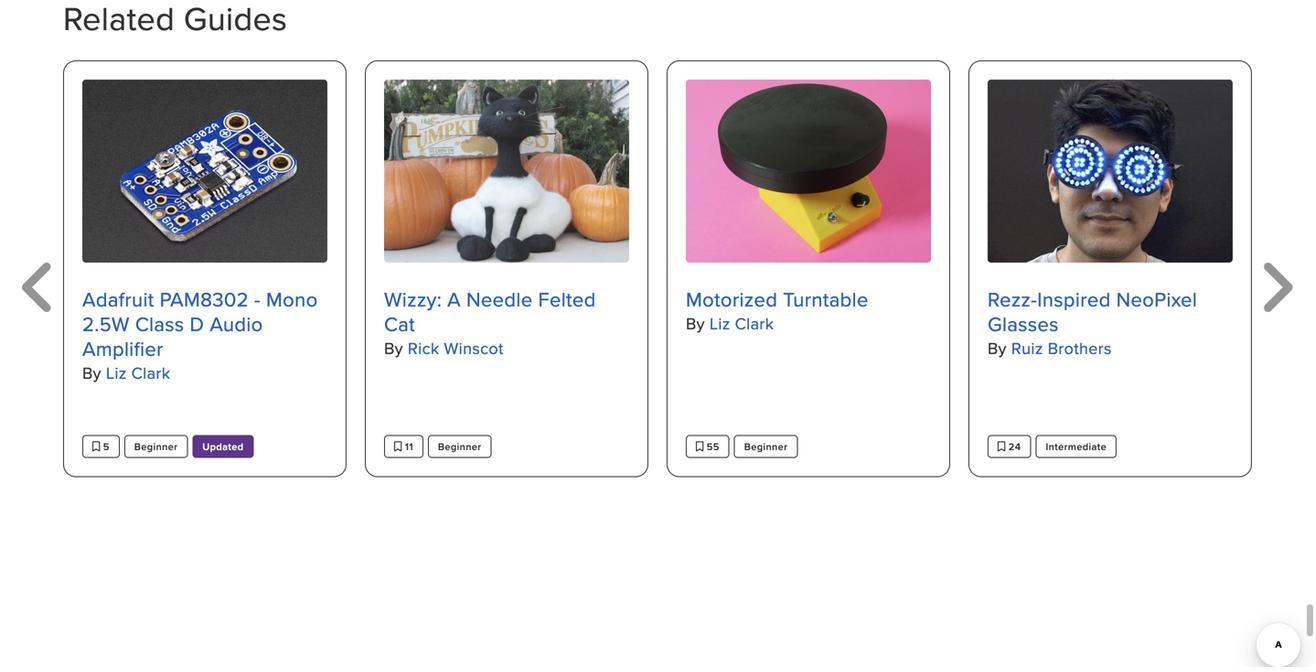 Task type: describe. For each thing, give the bounding box(es) containing it.
rezz-
[[988, 285, 1038, 314]]

motorized
[[686, 285, 778, 314]]

felted
[[538, 285, 596, 314]]

motorized turntable image
[[686, 79, 932, 263]]

by inside adafruit pam8302 - mono 2.5w class d audio amplifier by liz clark
[[82, 361, 101, 384]]

intermediate
[[1046, 439, 1107, 454]]

55
[[704, 439, 720, 454]]

rick winscot link
[[408, 336, 504, 360]]

5
[[100, 439, 110, 454]]

class
[[135, 310, 184, 338]]

neopixel
[[1117, 285, 1198, 314]]

wizzy: a needle felted cat by rick winscot
[[384, 285, 596, 360]]

beginner for d
[[134, 439, 178, 454]]

brothers
[[1048, 336, 1112, 360]]

adafruit pam8302 - mono 2.5w class d audio amplifier by liz clark
[[82, 285, 318, 384]]

inspired
[[1038, 285, 1111, 314]]

a
[[448, 285, 461, 314]]

needle
[[467, 285, 533, 314]]

clark inside motorized turntable by liz clark
[[735, 312, 774, 335]]

3 beginner from the left
[[745, 439, 788, 454]]

amplifier
[[82, 335, 164, 363]]

-
[[254, 285, 261, 314]]

wizzy: a needle felted cat image
[[384, 79, 630, 263]]

wizzy: a needle felted cat link
[[384, 285, 630, 338]]

ruiz brothers link
[[1012, 336, 1112, 360]]

11
[[402, 439, 413, 454]]

liz inside motorized turntable by liz clark
[[710, 312, 731, 335]]

winscot
[[444, 336, 504, 360]]

motorized turntable link
[[686, 285, 932, 314]]



Task type: vqa. For each thing, say whether or not it's contained in the screenshot.
Motorized Turntable link
yes



Task type: locate. For each thing, give the bounding box(es) containing it.
by
[[686, 312, 705, 335], [384, 336, 403, 360], [988, 336, 1007, 360], [82, 361, 101, 384]]

clark inside adafruit pam8302 - mono 2.5w class d audio amplifier by liz clark
[[131, 361, 170, 384]]

1 beginner from the left
[[134, 439, 178, 454]]

liz clark link left turntable
[[710, 312, 774, 335]]

beginner for rick
[[438, 439, 482, 454]]

turntable
[[784, 285, 869, 314]]

liz clark link
[[710, 312, 774, 335], [106, 361, 170, 384]]

ruiz
[[1012, 336, 1044, 360]]

1 vertical spatial clark
[[131, 361, 170, 384]]

liz clark link for clark
[[710, 312, 774, 335]]

1 horizontal spatial beginner
[[438, 439, 482, 454]]

beginner right 5 in the left bottom of the page
[[134, 439, 178, 454]]

clark down class
[[131, 361, 170, 384]]

glasses
[[988, 310, 1059, 338]]

1 vertical spatial liz
[[106, 361, 127, 384]]

rezz-inspired neopixel glasses link
[[988, 285, 1233, 338]]

liz
[[710, 312, 731, 335], [106, 361, 127, 384]]

1 horizontal spatial liz clark link
[[710, 312, 774, 335]]

adafruit
[[82, 285, 154, 314]]

2.5w
[[82, 310, 130, 338]]

24
[[1006, 439, 1022, 454]]

by inside motorized turntable by liz clark
[[686, 312, 705, 335]]

wizzy:
[[384, 285, 442, 314]]

liz clark link for 2.5w
[[106, 361, 170, 384]]

0 horizontal spatial liz
[[106, 361, 127, 384]]

0 vertical spatial liz
[[710, 312, 731, 335]]

pam8302
[[160, 285, 249, 314]]

0 horizontal spatial liz clark link
[[106, 361, 170, 384]]

1 horizontal spatial liz
[[710, 312, 731, 335]]

cat
[[384, 310, 415, 338]]

0 vertical spatial clark
[[735, 312, 774, 335]]

0 horizontal spatial clark
[[131, 361, 170, 384]]

2 horizontal spatial beginner
[[745, 439, 788, 454]]

liz clark link down class
[[106, 361, 170, 384]]

motorized turntable by liz clark
[[686, 285, 869, 335]]

beginner
[[134, 439, 178, 454], [438, 439, 482, 454], [745, 439, 788, 454]]

adafruit pam8302 - mono 2.5w class d audio amplifier link
[[82, 285, 328, 363]]

by inside wizzy: a needle felted cat by rick winscot
[[384, 336, 403, 360]]

liz inside adafruit pam8302 - mono 2.5w class d audio amplifier by liz clark
[[106, 361, 127, 384]]

beginner right 55
[[745, 439, 788, 454]]

beginner right 11
[[438, 439, 482, 454]]

clark
[[735, 312, 774, 335], [131, 361, 170, 384]]

1 horizontal spatial clark
[[735, 312, 774, 335]]

rezz-inspired neopixel glasses by ruiz brothers
[[988, 285, 1198, 360]]

top angle view of the pam8302 image
[[82, 79, 328, 263]]

audio
[[210, 310, 263, 338]]

updated
[[203, 439, 244, 454]]

0 vertical spatial liz clark link
[[710, 312, 774, 335]]

1 vertical spatial liz clark link
[[106, 361, 170, 384]]

d
[[190, 310, 204, 338]]

rick
[[408, 336, 440, 360]]

0 horizontal spatial beginner
[[134, 439, 178, 454]]

mono
[[266, 285, 318, 314]]

clark left turntable
[[735, 312, 774, 335]]

2 beginner from the left
[[438, 439, 482, 454]]

by inside the rezz-inspired neopixel glasses by ruiz brothers
[[988, 336, 1007, 360]]



